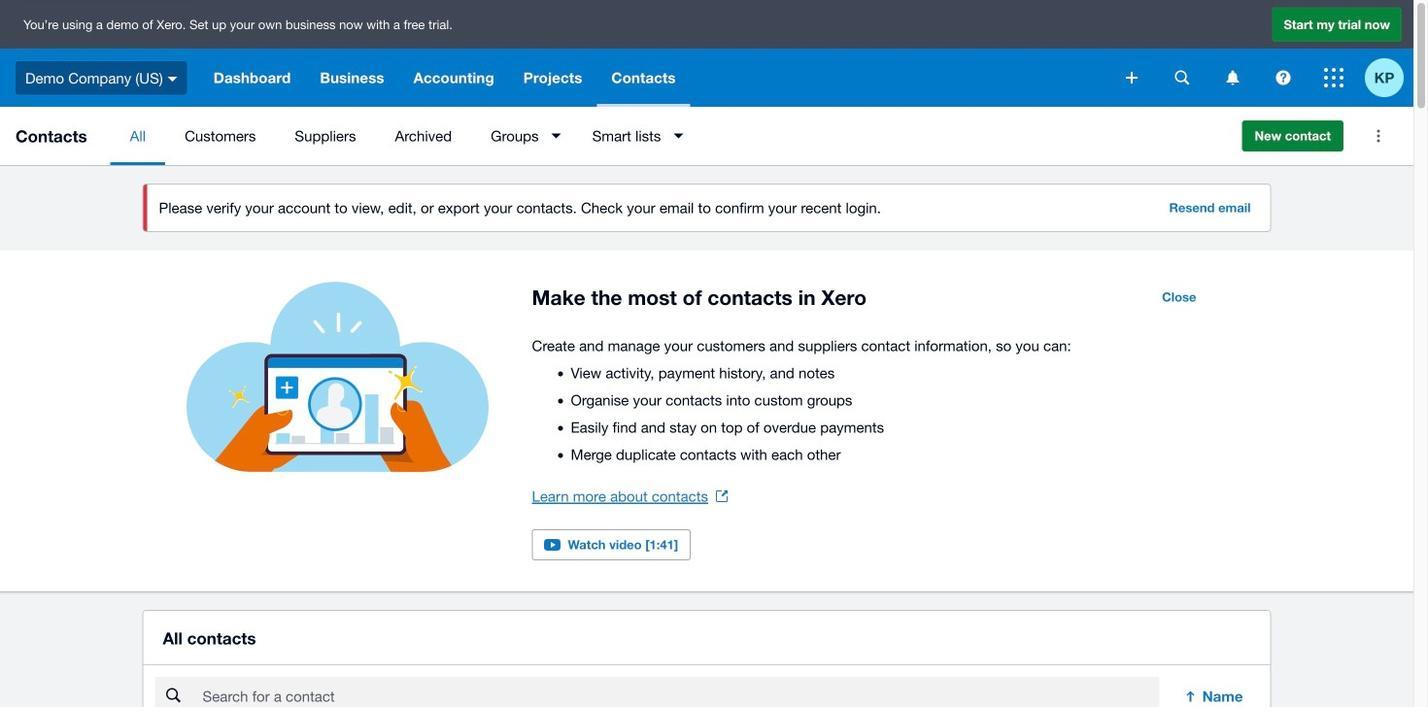 Task type: describe. For each thing, give the bounding box(es) containing it.
actions menu image
[[1360, 117, 1399, 156]]

Search for a contact field
[[201, 679, 1160, 708]]

1 svg image from the left
[[1176, 70, 1190, 85]]

2 svg image from the left
[[1227, 70, 1240, 85]]



Task type: locate. For each thing, give the bounding box(es) containing it.
2 horizontal spatial svg image
[[1277, 70, 1291, 85]]

svg image
[[1325, 68, 1344, 87], [1127, 72, 1138, 84], [168, 77, 178, 81]]

1 horizontal spatial svg image
[[1227, 70, 1240, 85]]

3 svg image from the left
[[1277, 70, 1291, 85]]

0 horizontal spatial svg image
[[1176, 70, 1190, 85]]

0 horizontal spatial svg image
[[168, 77, 178, 81]]

2 horizontal spatial svg image
[[1325, 68, 1344, 87]]

svg image
[[1176, 70, 1190, 85], [1227, 70, 1240, 85], [1277, 70, 1291, 85]]

menu
[[111, 107, 1227, 165]]

1 horizontal spatial svg image
[[1127, 72, 1138, 84]]

banner
[[0, 0, 1414, 107]]



Task type: vqa. For each thing, say whether or not it's contained in the screenshot.
soda company 'popup button'
no



